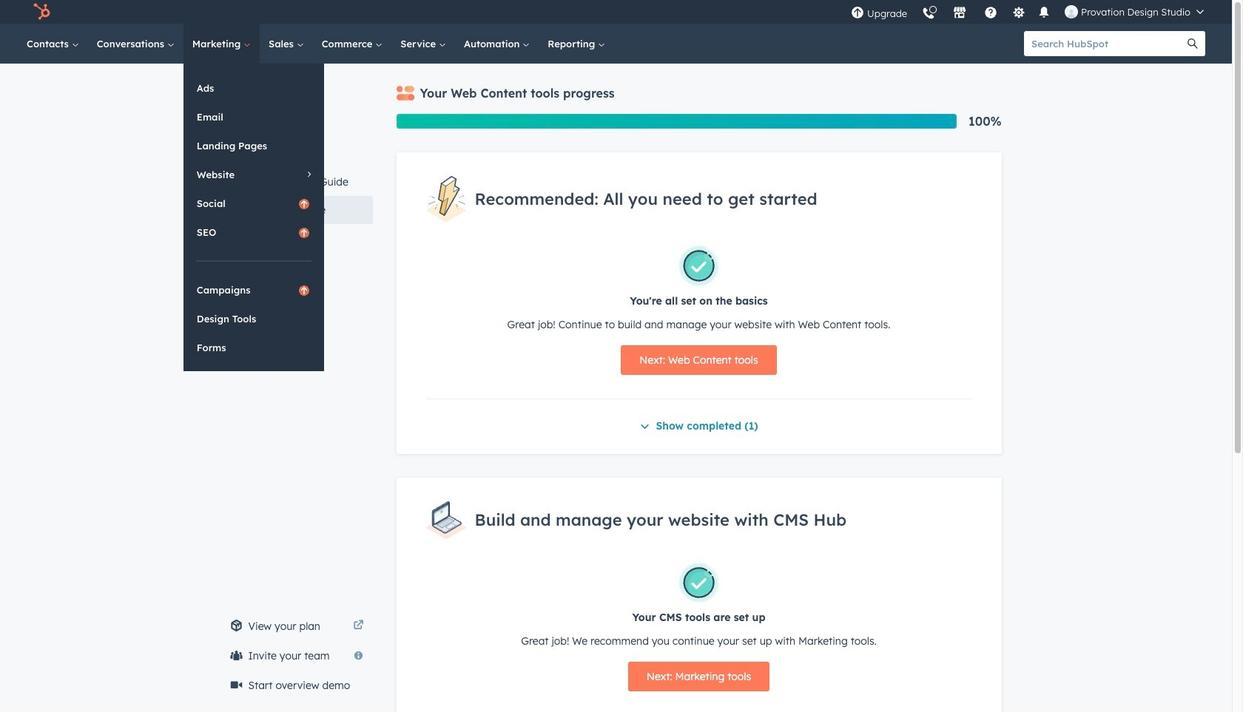 Task type: locate. For each thing, give the bounding box(es) containing it.
user guides element
[[222, 64, 373, 224]]

progress bar
[[396, 114, 957, 129]]

marketing menu
[[183, 64, 324, 372]]

banner
[[231, 81, 373, 105]]

link opens in a new window image
[[353, 618, 364, 636], [353, 621, 364, 632]]

menu
[[844, 0, 1215, 24]]

Search HubSpot search field
[[1025, 31, 1181, 56]]

1 link opens in a new window image from the top
[[353, 618, 364, 636]]



Task type: vqa. For each thing, say whether or not it's contained in the screenshot.
Pagination Navigation
no



Task type: describe. For each thing, give the bounding box(es) containing it.
marketplaces image
[[954, 7, 967, 20]]

2 link opens in a new window image from the top
[[353, 621, 364, 632]]

james peterson image
[[1065, 5, 1079, 19]]

banner inside user guides "element"
[[231, 81, 373, 105]]



